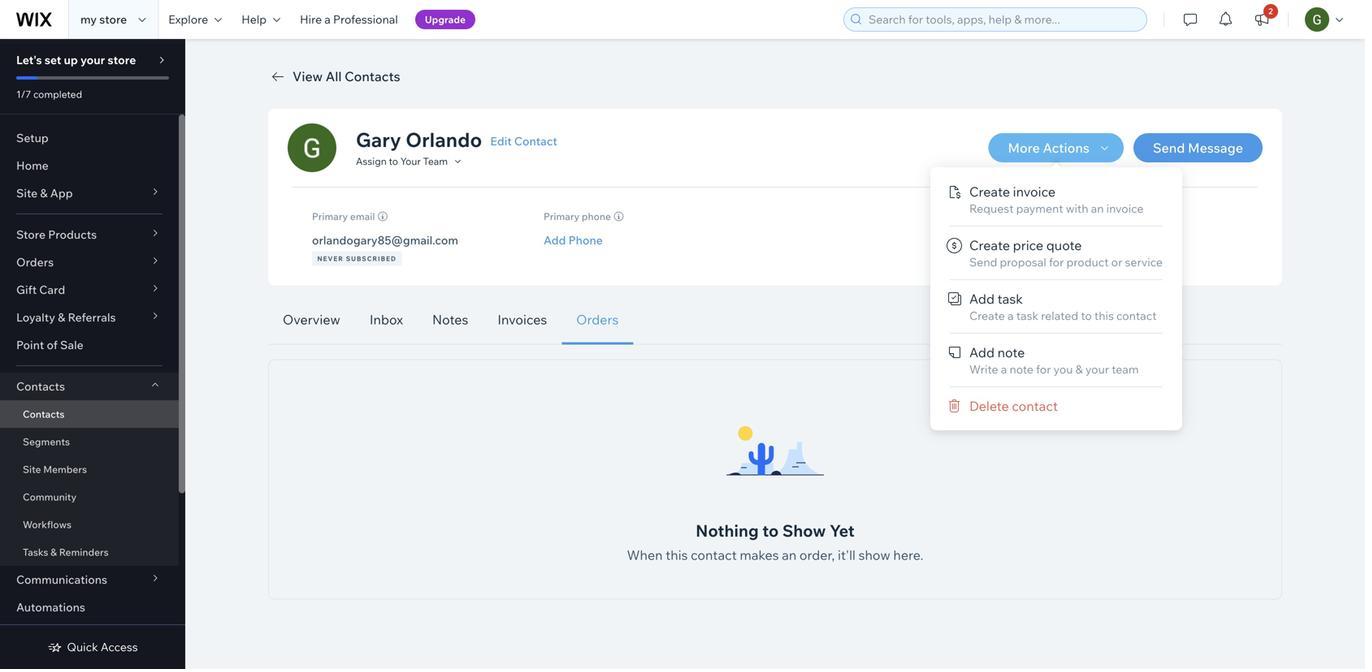 Task type: vqa. For each thing, say whether or not it's contained in the screenshot.


Task type: describe. For each thing, give the bounding box(es) containing it.
& for referrals
[[58, 310, 65, 325]]

never
[[317, 255, 344, 263]]

site members link
[[0, 456, 179, 484]]

primary phone
[[544, 210, 611, 223]]

phone
[[582, 210, 611, 223]]

site & app button
[[0, 180, 179, 207]]

edit
[[490, 134, 512, 148]]

an inside nothing to show yet when this contact makes an order, it'll show here.
[[782, 547, 797, 564]]

loyalty & referrals
[[16, 310, 116, 325]]

add for note
[[969, 345, 995, 361]]

delete
[[969, 398, 1009, 414]]

a inside hire a professional 'link'
[[324, 12, 331, 26]]

this inside add task create a task related to this contact
[[1095, 309, 1114, 323]]

store
[[16, 228, 46, 242]]

setup link
[[0, 124, 179, 152]]

contact
[[514, 134, 557, 148]]

add note write a note for you & your team
[[969, 345, 1139, 377]]

orlandogary85@gmail.com
[[312, 233, 458, 247]]

orders inside "popup button"
[[16, 255, 54, 269]]

show
[[782, 521, 826, 541]]

price
[[1013, 237, 1044, 254]]

proposal
[[1000, 255, 1047, 269]]

referrals
[[68, 310, 116, 325]]

a for add task
[[1008, 309, 1014, 323]]

to for team
[[389, 155, 398, 167]]

nothing to show yet when this contact makes an order, it'll show here.
[[627, 521, 924, 564]]

app
[[50, 186, 73, 200]]

card
[[39, 283, 65, 297]]

quick
[[67, 640, 98, 655]]

upgrade button
[[415, 10, 475, 29]]

automations link
[[0, 594, 179, 622]]

let's
[[16, 53, 42, 67]]

create invoice request payment with an invoice
[[969, 184, 1144, 216]]

orlandogary85@gmail.com never subscribed
[[312, 233, 458, 263]]

delete contact button
[[930, 392, 1182, 421]]

point of sale link
[[0, 332, 179, 359]]

sale
[[60, 338, 84, 352]]

tasks & reminders
[[23, 546, 109, 559]]

hire a professional
[[300, 12, 398, 26]]

your inside add note write a note for you & your team
[[1086, 362, 1109, 377]]

request
[[969, 202, 1014, 216]]

products
[[48, 228, 97, 242]]

actions
[[1043, 140, 1090, 156]]

1 vertical spatial orders
[[576, 312, 619, 328]]

Search for tools, apps, help & more... field
[[864, 8, 1142, 31]]

point of sale
[[16, 338, 84, 352]]

0 vertical spatial store
[[99, 12, 127, 26]]

store products button
[[0, 221, 179, 249]]

product
[[1067, 255, 1109, 269]]

hire
[[300, 12, 322, 26]]

create price quote send proposal for product or service
[[969, 237, 1163, 269]]

write
[[969, 362, 998, 377]]

order,
[[800, 547, 835, 564]]

point
[[16, 338, 44, 352]]

1 vertical spatial invoice
[[1106, 202, 1144, 216]]

communications
[[16, 573, 107, 587]]

of
[[47, 338, 58, 352]]

create for create price quote
[[969, 237, 1010, 254]]

email
[[350, 210, 375, 223]]

to for yet
[[762, 521, 779, 541]]

menu containing create invoice
[[930, 177, 1182, 421]]

2
[[1269, 6, 1273, 16]]

contact inside button
[[1012, 398, 1058, 414]]

0 vertical spatial task
[[998, 291, 1023, 307]]

1 vertical spatial task
[[1016, 309, 1039, 323]]

store products
[[16, 228, 97, 242]]

add task create a task related to this contact
[[969, 291, 1157, 323]]

communications button
[[0, 566, 179, 594]]

to inside add task create a task related to this contact
[[1081, 309, 1092, 323]]

quote
[[1046, 237, 1082, 254]]

gary
[[356, 128, 401, 152]]

home link
[[0, 152, 179, 180]]

or
[[1111, 255, 1122, 269]]

automations
[[16, 601, 85, 615]]

create for create invoice
[[969, 184, 1010, 200]]

orders button
[[0, 249, 179, 276]]

more
[[1008, 140, 1040, 156]]

explore
[[168, 12, 208, 26]]

more actions button
[[989, 133, 1124, 163]]

my store
[[80, 12, 127, 26]]

phone
[[569, 233, 603, 247]]

contacts button
[[0, 373, 179, 401]]

professional
[[333, 12, 398, 26]]

community link
[[0, 484, 179, 511]]

primary email
[[312, 210, 375, 223]]

invoices
[[498, 312, 547, 328]]

all
[[326, 68, 342, 85]]

send inside 'button'
[[1153, 140, 1185, 156]]

tasks & reminders link
[[0, 539, 179, 566]]

here.
[[893, 547, 924, 564]]



Task type: locate. For each thing, give the bounding box(es) containing it.
for left you
[[1036, 362, 1051, 377]]

contact inside add task create a task related to this contact
[[1117, 309, 1157, 323]]

0 horizontal spatial an
[[782, 547, 797, 564]]

store down my store
[[108, 53, 136, 67]]

0 horizontal spatial primary
[[312, 210, 348, 223]]

& right loyalty
[[58, 310, 65, 325]]

0 vertical spatial site
[[16, 186, 38, 200]]

2 vertical spatial contacts
[[23, 408, 65, 421]]

primary for primary phone
[[544, 210, 580, 223]]

2 vertical spatial add
[[969, 345, 995, 361]]

show
[[859, 547, 890, 564]]

add phone
[[544, 233, 603, 247]]

0 vertical spatial orders
[[16, 255, 54, 269]]

your left team
[[1086, 362, 1109, 377]]

site members
[[23, 464, 87, 476]]

view all contacts button
[[268, 67, 400, 86]]

contacts right all
[[345, 68, 400, 85]]

store right my
[[99, 12, 127, 26]]

members
[[43, 464, 87, 476]]

contacts for contacts popup button on the left
[[16, 379, 65, 394]]

to inside button
[[389, 155, 398, 167]]

a inside add note write a note for you & your team
[[1001, 362, 1007, 377]]

with
[[1066, 202, 1088, 216]]

1 horizontal spatial invoice
[[1106, 202, 1144, 216]]

2 vertical spatial a
[[1001, 362, 1007, 377]]

contact down service
[[1117, 309, 1157, 323]]

contacts inside contacts link
[[23, 408, 65, 421]]

to up makes
[[762, 521, 779, 541]]

to inside nothing to show yet when this contact makes an order, it'll show here.
[[762, 521, 779, 541]]

send left message
[[1153, 140, 1185, 156]]

2 vertical spatial create
[[969, 309, 1005, 323]]

add inside button
[[544, 233, 566, 247]]

1/7
[[16, 88, 31, 100]]

1 horizontal spatial orders
[[576, 312, 619, 328]]

1 vertical spatial for
[[1036, 362, 1051, 377]]

an left order,
[[782, 547, 797, 564]]

payment
[[1016, 202, 1063, 216]]

& inside add note write a note for you & your team
[[1076, 362, 1083, 377]]

gift card button
[[0, 276, 179, 304]]

service
[[1125, 255, 1163, 269]]

1 vertical spatial contact
[[1012, 398, 1058, 414]]

task
[[998, 291, 1023, 307], [1016, 309, 1039, 323]]

edit contact button
[[490, 134, 557, 149]]

you
[[1054, 362, 1073, 377]]

0 vertical spatial an
[[1091, 202, 1104, 216]]

create up the request
[[969, 184, 1010, 200]]

invoice up "payment"
[[1013, 184, 1056, 200]]

site inside dropdown button
[[16, 186, 38, 200]]

yet
[[830, 521, 855, 541]]

to
[[389, 155, 398, 167], [1081, 309, 1092, 323], [762, 521, 779, 541]]

your right up
[[80, 53, 105, 67]]

contact down the nothing
[[691, 547, 737, 564]]

for down 'quote'
[[1049, 255, 1064, 269]]

hire a professional link
[[290, 0, 408, 39]]

1 horizontal spatial contact
[[1012, 398, 1058, 414]]

site for site members
[[23, 464, 41, 476]]

assign to your team button
[[356, 154, 465, 169]]

1 horizontal spatial to
[[762, 521, 779, 541]]

makes
[[740, 547, 779, 564]]

sidebar element
[[0, 39, 185, 670]]

help
[[242, 12, 267, 26]]

1 vertical spatial contacts
[[16, 379, 65, 394]]

contacts inside view all contacts button
[[345, 68, 400, 85]]

gift
[[16, 283, 37, 297]]

1 vertical spatial note
[[1010, 362, 1034, 377]]

subscribed
[[346, 255, 397, 263]]

task down proposal
[[998, 291, 1023, 307]]

gary orlando edit contact
[[356, 128, 557, 152]]

this right when
[[666, 547, 688, 564]]

when
[[627, 547, 663, 564]]

for for note
[[1036, 362, 1051, 377]]

gary orlando image
[[288, 124, 336, 172]]

1 vertical spatial store
[[108, 53, 136, 67]]

2 vertical spatial to
[[762, 521, 779, 541]]

2 button
[[1244, 0, 1280, 39]]

1 vertical spatial this
[[666, 547, 688, 564]]

1 horizontal spatial primary
[[544, 210, 580, 223]]

primary up add phone
[[544, 210, 580, 223]]

site & app
[[16, 186, 73, 200]]

send inside the create price quote send proposal for product or service
[[969, 255, 997, 269]]

add phone button
[[544, 233, 603, 248]]

send
[[1153, 140, 1185, 156], [969, 255, 997, 269]]

contact right the delete
[[1012, 398, 1058, 414]]

add for phone
[[544, 233, 566, 247]]

0 vertical spatial contact
[[1117, 309, 1157, 323]]

workflows link
[[0, 511, 179, 539]]

for inside the create price quote send proposal for product or service
[[1049, 255, 1064, 269]]

segments link
[[0, 428, 179, 456]]

overview
[[283, 312, 340, 328]]

note up the delete contact
[[1010, 362, 1034, 377]]

gift card
[[16, 283, 65, 297]]

0 horizontal spatial send
[[969, 255, 997, 269]]

1 vertical spatial create
[[969, 237, 1010, 254]]

create up write
[[969, 309, 1005, 323]]

site
[[16, 186, 38, 200], [23, 464, 41, 476]]

upgrade
[[425, 13, 466, 26]]

1 create from the top
[[969, 184, 1010, 200]]

reminders
[[59, 546, 109, 559]]

note up write
[[998, 345, 1025, 361]]

0 vertical spatial contacts
[[345, 68, 400, 85]]

0 vertical spatial a
[[324, 12, 331, 26]]

quick access
[[67, 640, 138, 655]]

1 vertical spatial a
[[1008, 309, 1014, 323]]

1 vertical spatial add
[[969, 291, 995, 307]]

completed
[[33, 88, 82, 100]]

for for price
[[1049, 255, 1064, 269]]

to right related
[[1081, 309, 1092, 323]]

a inside add task create a task related to this contact
[[1008, 309, 1014, 323]]

2 horizontal spatial contact
[[1117, 309, 1157, 323]]

this right related
[[1095, 309, 1114, 323]]

create inside the create price quote send proposal for product or service
[[969, 237, 1010, 254]]

a left related
[[1008, 309, 1014, 323]]

store inside sidebar element
[[108, 53, 136, 67]]

0 vertical spatial for
[[1049, 255, 1064, 269]]

view
[[293, 68, 323, 85]]

invoice
[[1013, 184, 1056, 200], [1106, 202, 1144, 216]]

assign to your team
[[356, 155, 448, 167]]

for inside add note write a note for you & your team
[[1036, 362, 1051, 377]]

this inside nothing to show yet when this contact makes an order, it'll show here.
[[666, 547, 688, 564]]

add inside add task create a task related to this contact
[[969, 291, 995, 307]]

0 vertical spatial add
[[544, 233, 566, 247]]

note
[[998, 345, 1025, 361], [1010, 362, 1034, 377]]

0 horizontal spatial this
[[666, 547, 688, 564]]

0 vertical spatial note
[[998, 345, 1025, 361]]

0 horizontal spatial to
[[389, 155, 398, 167]]

send left proposal
[[969, 255, 997, 269]]

add for task
[[969, 291, 995, 307]]

task left related
[[1016, 309, 1039, 323]]

this
[[1095, 309, 1114, 323], [666, 547, 688, 564]]

0 vertical spatial your
[[80, 53, 105, 67]]

& inside tasks & reminders 'link'
[[50, 546, 57, 559]]

team
[[1112, 362, 1139, 377]]

site for site & app
[[16, 186, 38, 200]]

site down home
[[16, 186, 38, 200]]

0 horizontal spatial your
[[80, 53, 105, 67]]

0 horizontal spatial invoice
[[1013, 184, 1056, 200]]

1 vertical spatial to
[[1081, 309, 1092, 323]]

contact inside nothing to show yet when this contact makes an order, it'll show here.
[[691, 547, 737, 564]]

0 vertical spatial invoice
[[1013, 184, 1056, 200]]

it'll
[[838, 547, 856, 564]]

contacts down point of sale
[[16, 379, 65, 394]]

3 create from the top
[[969, 309, 1005, 323]]

& right you
[[1076, 362, 1083, 377]]

a for add note
[[1001, 362, 1007, 377]]

1/7 completed
[[16, 88, 82, 100]]

1 vertical spatial site
[[23, 464, 41, 476]]

to left your
[[389, 155, 398, 167]]

notes
[[432, 312, 468, 328]]

setup
[[16, 131, 49, 145]]

team
[[423, 155, 448, 167]]

contacts up the segments
[[23, 408, 65, 421]]

access
[[101, 640, 138, 655]]

an inside create invoice request payment with an invoice
[[1091, 202, 1104, 216]]

primary for primary email
[[312, 210, 348, 223]]

2 vertical spatial contact
[[691, 547, 737, 564]]

& right tasks
[[50, 546, 57, 559]]

& for app
[[40, 186, 48, 200]]

a right write
[[1001, 362, 1007, 377]]

add inside add note write a note for you & your team
[[969, 345, 995, 361]]

orders right the invoices
[[576, 312, 619, 328]]

1 horizontal spatial an
[[1091, 202, 1104, 216]]

contacts inside contacts popup button
[[16, 379, 65, 394]]

segments
[[23, 436, 70, 448]]

menu
[[930, 177, 1182, 421]]

an
[[1091, 202, 1104, 216], [782, 547, 797, 564]]

2 primary from the left
[[544, 210, 580, 223]]

0 vertical spatial send
[[1153, 140, 1185, 156]]

a
[[324, 12, 331, 26], [1008, 309, 1014, 323], [1001, 362, 1007, 377]]

contacts for contacts link
[[23, 408, 65, 421]]

1 vertical spatial an
[[782, 547, 797, 564]]

1 primary from the left
[[312, 210, 348, 223]]

more actions
[[1008, 140, 1090, 156]]

your inside sidebar element
[[80, 53, 105, 67]]

delete contact
[[969, 398, 1058, 414]]

up
[[64, 53, 78, 67]]

0 vertical spatial this
[[1095, 309, 1114, 323]]

1 vertical spatial send
[[969, 255, 997, 269]]

primary left 'email'
[[312, 210, 348, 223]]

1 horizontal spatial this
[[1095, 309, 1114, 323]]

0 vertical spatial to
[[389, 155, 398, 167]]

& for reminders
[[50, 546, 57, 559]]

your
[[400, 155, 421, 167]]

0 horizontal spatial orders
[[16, 255, 54, 269]]

let's set up your store
[[16, 53, 136, 67]]

orlando
[[406, 128, 482, 152]]

1 horizontal spatial send
[[1153, 140, 1185, 156]]

inbox
[[370, 312, 403, 328]]

a right hire
[[324, 12, 331, 26]]

& left app
[[40, 186, 48, 200]]

2 create from the top
[[969, 237, 1010, 254]]

0 horizontal spatial contact
[[691, 547, 737, 564]]

2 horizontal spatial to
[[1081, 309, 1092, 323]]

invoice right with
[[1106, 202, 1144, 216]]

& inside site & app dropdown button
[[40, 186, 48, 200]]

send message button
[[1134, 133, 1263, 163]]

&
[[40, 186, 48, 200], [58, 310, 65, 325], [1076, 362, 1083, 377], [50, 546, 57, 559]]

home
[[16, 158, 49, 173]]

set
[[44, 53, 61, 67]]

create down the request
[[969, 237, 1010, 254]]

tasks
[[23, 546, 48, 559]]

1 horizontal spatial your
[[1086, 362, 1109, 377]]

nothing
[[696, 521, 759, 541]]

1 vertical spatial your
[[1086, 362, 1109, 377]]

orders down store
[[16, 255, 54, 269]]

site down the segments
[[23, 464, 41, 476]]

an right with
[[1091, 202, 1104, 216]]

create inside create invoice request payment with an invoice
[[969, 184, 1010, 200]]

create inside add task create a task related to this contact
[[969, 309, 1005, 323]]

& inside loyalty & referrals popup button
[[58, 310, 65, 325]]

0 vertical spatial create
[[969, 184, 1010, 200]]

message
[[1188, 140, 1243, 156]]



